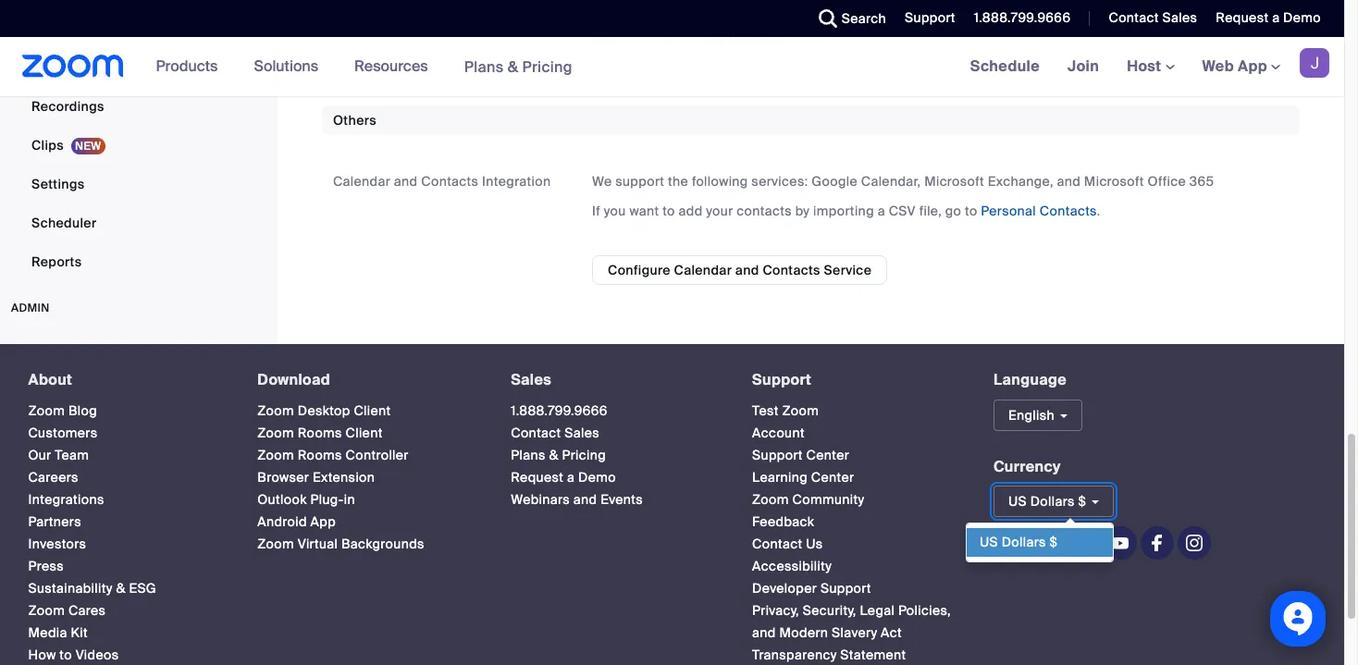 Task type: vqa. For each thing, say whether or not it's contained in the screenshot.
Configure Calendar and Contacts Service button
yes



Task type: locate. For each thing, give the bounding box(es) containing it.
0 horizontal spatial to
[[60, 647, 72, 663]]

2 horizontal spatial a
[[1273, 9, 1280, 26]]

careers
[[28, 469, 79, 485]]

client
[[354, 402, 391, 419], [346, 424, 383, 441]]

plug-
[[310, 491, 344, 508]]

1 horizontal spatial contacts
[[763, 262, 821, 279]]

rooms
[[298, 424, 342, 441], [298, 447, 342, 463]]

1 vertical spatial client
[[346, 424, 383, 441]]

meetings navigation
[[957, 37, 1345, 97]]

web
[[1203, 56, 1235, 76]]

zoom logo image
[[22, 55, 124, 78]]

1 vertical spatial a
[[878, 203, 886, 219]]

1 horizontal spatial $
[[1079, 493, 1087, 510]]

1.888.799.9666 for 1.888.799.9666
[[974, 9, 1071, 26]]

banner containing products
[[0, 37, 1345, 97]]

support link
[[891, 0, 961, 37], [905, 9, 956, 26], [753, 370, 812, 390]]

1 horizontal spatial demo
[[1284, 9, 1322, 26]]

desktop
[[298, 402, 350, 419]]

in
[[344, 491, 355, 508]]

we
[[592, 173, 612, 190]]

0 vertical spatial a
[[1273, 9, 1280, 26]]

0 vertical spatial sales
[[1163, 9, 1198, 26]]

0 horizontal spatial 1.888.799.9666
[[511, 402, 608, 419]]

to down media kit link
[[60, 647, 72, 663]]

contacts down exchange,
[[1040, 203, 1097, 219]]

us
[[1009, 493, 1027, 510], [980, 534, 999, 551]]

0 horizontal spatial sales
[[511, 370, 552, 390]]

plans up "webinars"
[[511, 447, 546, 463]]

0 horizontal spatial &
[[116, 580, 126, 597]]

contacts left integration
[[421, 173, 479, 190]]

dollars down us dollars $ dropdown button
[[1002, 534, 1047, 551]]

to left the add
[[663, 203, 675, 219]]

2 horizontal spatial sales
[[1163, 9, 1198, 26]]

1 vertical spatial sales
[[511, 370, 552, 390]]

0 horizontal spatial calendar
[[333, 173, 391, 190]]

1 vertical spatial request
[[511, 469, 564, 485]]

test zoom link
[[753, 402, 819, 419]]

scheduler link
[[0, 204, 272, 242]]

pricing inside product information navigation
[[522, 57, 573, 76]]

exchange,
[[988, 173, 1054, 190]]

us dollars $ button
[[994, 486, 1114, 518]]

0 vertical spatial center
[[807, 447, 850, 463]]

1 vertical spatial us
[[980, 534, 999, 551]]

1 vertical spatial contact
[[511, 424, 561, 441]]

rooms down zoom rooms client link
[[298, 447, 342, 463]]

side navigation navigation
[[0, 0, 278, 556]]

sustainability
[[28, 580, 113, 597]]

0 vertical spatial us dollars $
[[1009, 493, 1087, 510]]

to
[[663, 203, 675, 219], [965, 203, 978, 219], [60, 647, 72, 663]]

currency
[[994, 457, 1061, 476]]

me
[[624, 30, 644, 47]]

contact inside 1.888.799.9666 contact sales plans & pricing request a demo webinars and events
[[511, 424, 561, 441]]

plans & pricing link
[[464, 57, 573, 76], [464, 57, 573, 76], [511, 447, 606, 463]]

contacts left service
[[763, 262, 821, 279]]

$
[[1079, 493, 1087, 510], [1050, 534, 1058, 551]]

1 vertical spatial app
[[311, 513, 336, 530]]

want
[[630, 203, 659, 219]]

partners link
[[28, 513, 81, 530]]

request up "webinars"
[[511, 469, 564, 485]]

0 horizontal spatial a
[[567, 469, 575, 485]]

calendar down others in the top left of the page
[[333, 173, 391, 190]]

your
[[706, 203, 734, 219]]

calendar down the add
[[674, 262, 732, 279]]

us dollars $ down us dollars $ dropdown button
[[980, 534, 1058, 551]]

2 vertical spatial &
[[116, 580, 126, 597]]

scheduler
[[31, 215, 97, 231]]

sales up 1.888.799.9666 link
[[511, 370, 552, 390]]

a up webinars and events link
[[567, 469, 575, 485]]

schedule
[[971, 56, 1040, 76]]

reports
[[31, 254, 82, 270]]

contact up host on the top right of the page
[[1109, 9, 1160, 26]]

0 vertical spatial dollars
[[1031, 493, 1075, 510]]

1 horizontal spatial microsoft
[[1085, 173, 1145, 190]]

0 horizontal spatial request
[[511, 469, 564, 485]]

support
[[905, 9, 956, 26], [753, 370, 812, 390], [753, 447, 803, 463], [821, 580, 872, 597]]

0 horizontal spatial app
[[311, 513, 336, 530]]

1 vertical spatial demo
[[578, 469, 616, 485]]

customers link
[[28, 424, 98, 441]]

1.888.799.9666 for 1.888.799.9666 contact sales plans & pricing request a demo webinars and events
[[511, 402, 608, 419]]

support up security,
[[821, 580, 872, 597]]

media
[[28, 624, 67, 641]]

2 vertical spatial contact
[[753, 535, 803, 552]]

2 horizontal spatial &
[[549, 447, 559, 463]]

& inside product information navigation
[[508, 57, 519, 76]]

a inside 1.888.799.9666 contact sales plans & pricing request a demo webinars and events
[[567, 469, 575, 485]]

a
[[1273, 9, 1280, 26], [878, 203, 886, 219], [567, 469, 575, 485]]

rooms down desktop
[[298, 424, 342, 441]]

contact down 1.888.799.9666 link
[[511, 424, 561, 441]]

dollars inside dropdown button
[[1031, 493, 1075, 510]]

1.888.799.9666 up schedule at the right of the page
[[974, 9, 1071, 26]]

request up web app dropdown button
[[1217, 9, 1269, 26]]

admin
[[11, 301, 50, 316]]

web app
[[1203, 56, 1268, 76]]

2 vertical spatial a
[[567, 469, 575, 485]]

1 vertical spatial plans
[[511, 447, 546, 463]]

office
[[1148, 173, 1187, 190]]

0 vertical spatial us
[[1009, 493, 1027, 510]]

1 vertical spatial us dollars $
[[980, 534, 1058, 551]]

0 vertical spatial client
[[354, 402, 391, 419]]

app down plug-
[[311, 513, 336, 530]]

plans right resources dropdown button
[[464, 57, 504, 76]]

pricing
[[522, 57, 573, 76], [562, 447, 606, 463]]

us dollars $ link
[[967, 529, 1113, 557]]

backgrounds
[[342, 535, 425, 552]]

webinars
[[511, 491, 570, 508]]

1 horizontal spatial calendar
[[674, 262, 732, 279]]

microsoft up go
[[925, 173, 985, 190]]

plans & pricing
[[464, 57, 573, 76]]

request
[[1217, 9, 1269, 26], [511, 469, 564, 485]]

center up community
[[812, 469, 855, 485]]

sales
[[1163, 9, 1198, 26], [511, 370, 552, 390], [565, 424, 600, 441]]

go
[[946, 203, 962, 219]]

press link
[[28, 558, 64, 574]]

1 vertical spatial contacts
[[1040, 203, 1097, 219]]

demo up profile picture
[[1284, 9, 1322, 26]]

1 horizontal spatial sales
[[565, 424, 600, 441]]

0 vertical spatial plans
[[464, 57, 504, 76]]

1.888.799.9666 button
[[961, 0, 1076, 37], [974, 9, 1071, 26]]

0 vertical spatial demo
[[1284, 9, 1322, 26]]

sales inside 1.888.799.9666 contact sales plans & pricing request a demo webinars and events
[[565, 424, 600, 441]]

0 vertical spatial contact
[[1109, 9, 1160, 26]]

legal
[[860, 602, 895, 619]]

1 horizontal spatial 1.888.799.9666
[[974, 9, 1071, 26]]

1 horizontal spatial contact
[[753, 535, 803, 552]]

demo up webinars and events link
[[578, 469, 616, 485]]

menu item
[[0, 334, 272, 369]]

accessibility link
[[753, 558, 832, 574]]

0 horizontal spatial contact
[[511, 424, 561, 441]]

zoom cares link
[[28, 602, 106, 619]]

1.888.799.9666 inside 1.888.799.9666 contact sales plans & pricing request a demo webinars and events
[[511, 402, 608, 419]]

us down us dollars $ dropdown button
[[980, 534, 999, 551]]

1 horizontal spatial request
[[1217, 9, 1269, 26]]

csv
[[889, 203, 916, 219]]

0 horizontal spatial microsoft
[[925, 173, 985, 190]]

profile picture image
[[1300, 48, 1330, 78]]

1 vertical spatial $
[[1050, 534, 1058, 551]]

our team link
[[28, 447, 89, 463]]

support up test zoom link
[[753, 370, 812, 390]]

0 vertical spatial $
[[1079, 493, 1087, 510]]

2 horizontal spatial contact
[[1109, 9, 1160, 26]]

0 vertical spatial calendar
[[333, 173, 391, 190]]

& inside 1.888.799.9666 contact sales plans & pricing request a demo webinars and events
[[549, 447, 559, 463]]

1 horizontal spatial a
[[878, 203, 886, 219]]

center up learning center link on the bottom of the page
[[807, 447, 850, 463]]

sales down 1.888.799.9666 link
[[565, 424, 600, 441]]

transparency
[[753, 647, 837, 663]]

support down account "link"
[[753, 447, 803, 463]]

sign me out from all devices button
[[578, 24, 795, 54]]

zoom desktop client link
[[258, 402, 391, 419]]

community
[[793, 491, 865, 508]]

media kit link
[[28, 624, 88, 641]]

app right web on the right
[[1238, 56, 1268, 76]]

0 vertical spatial rooms
[[298, 424, 342, 441]]

to right go
[[965, 203, 978, 219]]

plans inside product information navigation
[[464, 57, 504, 76]]

0 horizontal spatial contacts
[[421, 173, 479, 190]]

1 vertical spatial rooms
[[298, 447, 342, 463]]

1 vertical spatial 1.888.799.9666
[[511, 402, 608, 419]]

contact inside test zoom account support center learning center zoom community feedback contact us accessibility developer support privacy, security, legal policies, and modern slavery act transparency statement
[[753, 535, 803, 552]]

contacts
[[421, 173, 479, 190], [1040, 203, 1097, 219], [763, 262, 821, 279]]

by
[[796, 203, 810, 219]]

calendar and contacts integration
[[333, 173, 551, 190]]

zoom blog link
[[28, 402, 97, 419]]

1 horizontal spatial plans
[[511, 447, 546, 463]]

0 horizontal spatial demo
[[578, 469, 616, 485]]

2 vertical spatial contacts
[[763, 262, 821, 279]]

1 horizontal spatial app
[[1238, 56, 1268, 76]]

1 vertical spatial pricing
[[562, 447, 606, 463]]

0 horizontal spatial $
[[1050, 534, 1058, 551]]

a left csv
[[878, 203, 886, 219]]

0 vertical spatial app
[[1238, 56, 1268, 76]]

privacy,
[[753, 602, 800, 619]]

dollars up us dollars $ link
[[1031, 493, 1075, 510]]

0 vertical spatial 1.888.799.9666
[[974, 9, 1071, 26]]

search button
[[805, 0, 891, 37]]

cares
[[68, 602, 106, 619]]

$ down us dollars $ dropdown button
[[1050, 534, 1058, 551]]

settings link
[[0, 166, 272, 203]]

integration
[[482, 173, 551, 190]]

the
[[668, 173, 689, 190]]

1 horizontal spatial us
[[1009, 493, 1027, 510]]

365
[[1190, 173, 1215, 190]]

dollars
[[1031, 493, 1075, 510], [1002, 534, 1047, 551]]

microsoft up .
[[1085, 173, 1145, 190]]

banner
[[0, 37, 1345, 97]]

& inside zoom blog customers our team careers integrations partners investors press sustainability & esg zoom cares media kit how to videos
[[116, 580, 126, 597]]

us dollars $ down currency
[[1009, 493, 1087, 510]]

contact down feedback button
[[753, 535, 803, 552]]

1.888.799.9666 down "sales" link on the left
[[511, 402, 608, 419]]

english
[[1009, 407, 1055, 423]]

1 vertical spatial calendar
[[674, 262, 732, 279]]

pricing inside 1.888.799.9666 contact sales plans & pricing request a demo webinars and events
[[562, 447, 606, 463]]

modern
[[780, 624, 829, 641]]

calendar
[[333, 173, 391, 190], [674, 262, 732, 279]]

0 vertical spatial request
[[1217, 9, 1269, 26]]

0 horizontal spatial plans
[[464, 57, 504, 76]]

sales up the host dropdown button on the right
[[1163, 9, 1198, 26]]

0 vertical spatial &
[[508, 57, 519, 76]]

a up web app dropdown button
[[1273, 9, 1280, 26]]

$ up us dollars $ link
[[1079, 493, 1087, 510]]

2 vertical spatial sales
[[565, 424, 600, 441]]

webinars and events link
[[511, 491, 643, 508]]

2 microsoft from the left
[[1085, 173, 1145, 190]]

zoom community link
[[753, 491, 865, 508]]

0 vertical spatial pricing
[[522, 57, 573, 76]]

schedule link
[[957, 37, 1054, 96]]

1 vertical spatial &
[[549, 447, 559, 463]]

1 horizontal spatial &
[[508, 57, 519, 76]]

plans inside 1.888.799.9666 contact sales plans & pricing request a demo webinars and events
[[511, 447, 546, 463]]

us down currency
[[1009, 493, 1027, 510]]

feedback
[[753, 513, 815, 530]]

english button
[[994, 399, 1083, 431]]

investors link
[[28, 535, 86, 552]]



Task type: describe. For each thing, give the bounding box(es) containing it.
and inside button
[[736, 262, 760, 279]]

1 rooms from the top
[[298, 424, 342, 441]]

zoom rooms client link
[[258, 424, 383, 441]]

host
[[1127, 56, 1166, 76]]

about link
[[28, 370, 72, 390]]

statement
[[841, 647, 907, 663]]

recordings
[[31, 98, 104, 115]]

and inside 1.888.799.9666 contact sales plans & pricing request a demo webinars and events
[[574, 491, 597, 508]]

service
[[824, 262, 872, 279]]

menu item inside side navigation navigation
[[0, 334, 272, 369]]

if you want to add your contacts by importing a csv file, go to personal contacts .
[[592, 203, 1101, 219]]

calendar,
[[862, 173, 921, 190]]

android
[[258, 513, 307, 530]]

1 microsoft from the left
[[925, 173, 985, 190]]

personal menu menu
[[0, 0, 272, 282]]

you
[[604, 203, 626, 219]]

clips
[[31, 137, 64, 154]]

products
[[156, 56, 218, 76]]

partners
[[28, 513, 81, 530]]

us inside dropdown button
[[1009, 493, 1027, 510]]

zoom virtual backgrounds link
[[258, 535, 425, 552]]

calendar inside button
[[674, 262, 732, 279]]

.
[[1097, 203, 1101, 219]]

$ inside dropdown button
[[1079, 493, 1087, 510]]

sign
[[592, 30, 621, 47]]

controller
[[346, 447, 409, 463]]

resources button
[[355, 37, 437, 96]]

security,
[[803, 602, 857, 619]]

browser
[[258, 469, 309, 485]]

app inside meetings navigation
[[1238, 56, 1268, 76]]

sustainability & esg link
[[28, 580, 156, 597]]

how to videos link
[[28, 647, 119, 663]]

importing
[[814, 203, 875, 219]]

reports link
[[0, 243, 272, 280]]

outlook
[[258, 491, 307, 508]]

whiteboards link
[[0, 10, 272, 47]]

videos
[[76, 647, 119, 663]]

search
[[842, 10, 887, 27]]

esg
[[129, 580, 156, 597]]

notes
[[31, 59, 69, 76]]

1.888.799.9666 contact sales plans & pricing request a demo webinars and events
[[511, 402, 643, 508]]

1 horizontal spatial to
[[663, 203, 675, 219]]

configure calendar and contacts service
[[608, 262, 872, 279]]

integrations
[[28, 491, 104, 508]]

configure calendar and contacts service button
[[592, 255, 888, 285]]

request inside 1.888.799.9666 contact sales plans & pricing request a demo webinars and events
[[511, 469, 564, 485]]

and inside test zoom account support center learning center zoom community feedback contact us accessibility developer support privacy, security, legal policies, and modern slavery act transparency statement
[[753, 624, 776, 641]]

web app button
[[1203, 56, 1281, 76]]

browser extension link
[[258, 469, 375, 485]]

solutions
[[254, 56, 318, 76]]

personal contacts link
[[981, 203, 1097, 219]]

all
[[710, 30, 726, 47]]

devices
[[730, 30, 781, 47]]

1 vertical spatial dollars
[[1002, 534, 1047, 551]]

developer support link
[[753, 580, 872, 597]]

how
[[28, 647, 56, 663]]

developer
[[753, 580, 817, 597]]

recordings link
[[0, 88, 272, 125]]

us
[[806, 535, 823, 552]]

zoom rooms controller link
[[258, 447, 409, 463]]

2 horizontal spatial contacts
[[1040, 203, 1097, 219]]

learning
[[753, 469, 808, 485]]

request a demo
[[1217, 9, 1322, 26]]

to inside zoom blog customers our team careers integrations partners investors press sustainability & esg zoom cares media kit how to videos
[[60, 647, 72, 663]]

personal
[[981, 203, 1037, 219]]

clips link
[[0, 127, 272, 164]]

about
[[28, 370, 72, 390]]

account link
[[753, 424, 805, 441]]

add
[[679, 203, 703, 219]]

download
[[258, 370, 330, 390]]

us dollars $ inside dropdown button
[[1009, 493, 1087, 510]]

host button
[[1127, 56, 1175, 76]]

blog
[[68, 402, 97, 419]]

support right search
[[905, 9, 956, 26]]

1 vertical spatial center
[[812, 469, 855, 485]]

feedback button
[[753, 513, 815, 530]]

zoom desktop client zoom rooms client zoom rooms controller browser extension outlook plug-in android app zoom virtual backgrounds
[[258, 402, 425, 552]]

demo inside 1.888.799.9666 contact sales plans & pricing request a demo webinars and events
[[578, 469, 616, 485]]

app inside "zoom desktop client zoom rooms client zoom rooms controller browser extension outlook plug-in android app zoom virtual backgrounds"
[[311, 513, 336, 530]]

events
[[601, 491, 643, 508]]

join link
[[1054, 37, 1114, 96]]

2 rooms from the top
[[298, 447, 342, 463]]

contacts
[[737, 203, 792, 219]]

file,
[[920, 203, 942, 219]]

investors
[[28, 535, 86, 552]]

settings
[[31, 176, 85, 192]]

resources
[[355, 56, 428, 76]]

sign me out from all devices
[[592, 30, 781, 47]]

0 vertical spatial contacts
[[421, 173, 479, 190]]

whiteboards
[[31, 20, 112, 37]]

language
[[994, 370, 1067, 390]]

product information navigation
[[142, 37, 587, 97]]

services:
[[752, 173, 809, 190]]

contact sales
[[1109, 9, 1198, 26]]

learning center link
[[753, 469, 855, 485]]

google
[[812, 173, 858, 190]]

kit
[[71, 624, 88, 641]]

products button
[[156, 37, 226, 96]]

2 horizontal spatial to
[[965, 203, 978, 219]]

press
[[28, 558, 64, 574]]

sales link
[[511, 370, 552, 390]]

0 horizontal spatial us
[[980, 534, 999, 551]]

others
[[333, 112, 377, 129]]

contacts inside 'configure calendar and contacts service' button
[[763, 262, 821, 279]]



